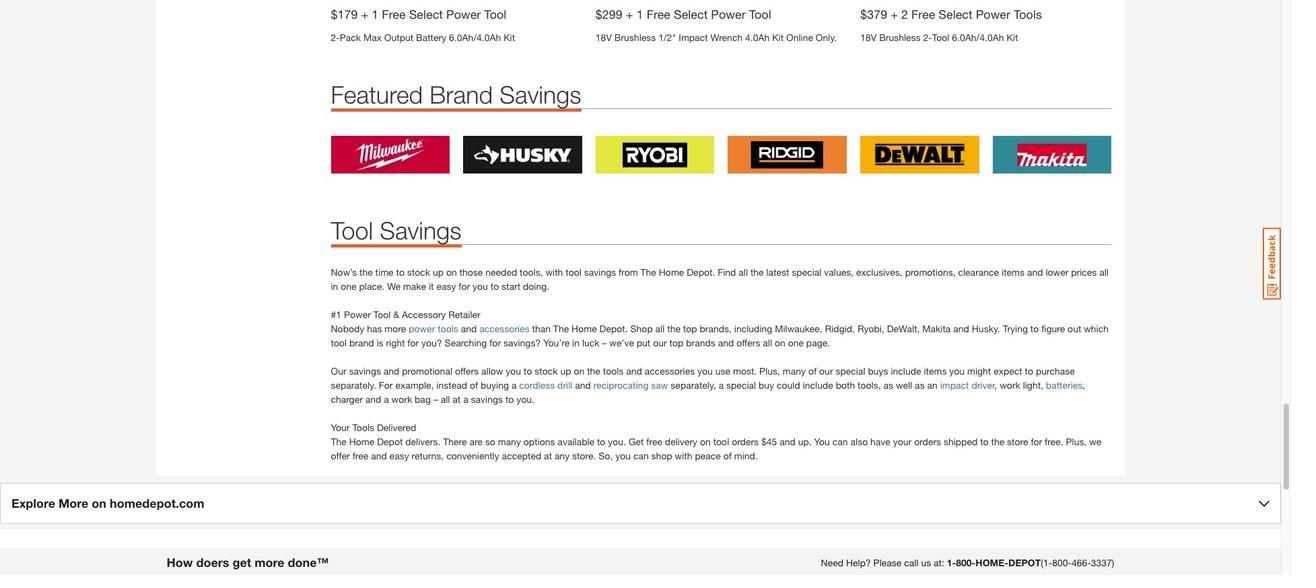 Task type: describe. For each thing, give the bounding box(es) containing it.
your tools delivered the home depot delivers. there are so many options available to you. get free delivery on tool orders $45 and up. you can also have your orders shipped to the store for free. plus, we offer free and easy returns, conveniently accepted at any store. so, you can shop with peace of mind.
[[331, 422, 1102, 462]]

1 vertical spatial can
[[633, 450, 649, 462]]

impact driver link
[[940, 380, 995, 391]]

home inside the than the home depot. shop all the top brands, including milwaukee, ridgid, ryobi, dewalt, makita and husky. trying to figure out which tool brand is right for you? searching for savings? you're in luck – we've put our top brands and offers all on one page.
[[572, 323, 597, 335]]

to up light,
[[1025, 366, 1033, 377]]

the inside the than the home depot. shop all the top brands, including milwaukee, ridgid, ryobi, dewalt, makita and husky. trying to figure out which tool brand is right for you? searching for savings? you're in luck – we've put our top brands and offers all on one page.
[[553, 323, 569, 335]]

1 horizontal spatial 2-
[[923, 31, 932, 43]]

up inside now's the time to stock up on those needed tools, with tool savings from the home depot. find all the latest special values, exclusives, promotions, clearance items and lower prices all in one place. we make it easy for you to start doing.
[[433, 267, 444, 278]]

– inside , charger and a work bag – all at a savings to you.
[[433, 394, 438, 405]]

items inside now's the time to stock up on those needed tools, with tool savings from the home depot. find all the latest special values, exclusives, promotions, clearance items and lower prices all in one place. we make it easy for you to start doing.
[[1002, 267, 1025, 278]]

all down including
[[763, 337, 772, 349]]

to down the needed
[[491, 281, 499, 292]]

special inside the our savings and promotional offers allow you to stock up on the tools and accessories you use most. plus, many of our special buys include items you might expect to purchase separately. for example, instead of buying a
[[836, 366, 865, 377]]

1 horizontal spatial 6.0ah/4.0ah
[[952, 31, 1004, 43]]

one inside now's the time to stock up on those needed tools, with tool savings from the home depot. find all the latest special values, exclusives, promotions, clearance items and lower prices all in one place. we make it easy for you to start doing.
[[341, 281, 357, 292]]

a inside the our savings and promotional offers allow you to stock up on the tools and accessories you use most. plus, many of our special buys include items you might expect to purchase separately. for example, instead of buying a
[[512, 380, 517, 391]]

for down power
[[408, 337, 419, 349]]

an
[[927, 380, 938, 391]]

have
[[870, 436, 891, 448]]

home-
[[976, 557, 1008, 569]]

in inside now's the time to stock up on those needed tools, with tool savings from the home depot. find all the latest special values, exclusives, promotions, clearance items and lower prices all in one place. we make it easy for you to start doing.
[[331, 281, 338, 292]]

cordless
[[519, 380, 555, 391]]

our inside the than the home depot. shop all the top brands, including milwaukee, ridgid, ryobi, dewalt, makita and husky. trying to figure out which tool brand is right for you? searching for savings? you're in luck – we've put our top brands and offers all on one page.
[[653, 337, 667, 349]]

power tools link
[[409, 323, 458, 335]]

brands,
[[700, 323, 732, 335]]

doers
[[196, 555, 229, 570]]

retailer
[[448, 309, 480, 321]]

18v brushless 2-tool 6.0ah/4.0ah kit
[[860, 31, 1018, 43]]

to up we
[[396, 267, 405, 278]]

work inside , charger and a work bag – all at a savings to you.
[[392, 394, 412, 405]]

you right allow
[[506, 366, 521, 377]]

most.
[[733, 366, 757, 377]]

many inside the our savings and promotional offers allow you to stock up on the tools and accessories you use most. plus, many of our special buys include items you might expect to purchase separately. for example, instead of buying a
[[783, 366, 806, 377]]

free for $299
[[647, 7, 670, 22]]

18v for $299 + 1 free select power tool
[[596, 32, 612, 43]]

select for $379
[[939, 6, 973, 21]]

our
[[331, 366, 346, 377]]

doing.
[[523, 281, 549, 292]]

to inside , charger and a work bag – all at a savings to you.
[[505, 394, 514, 405]]

ridgid brand tool savings image
[[728, 136, 847, 174]]

more
[[59, 496, 88, 511]]

savings?
[[504, 337, 541, 349]]

tool inside your tools delivered the home depot delivers. there are so many options available to you. get free delivery on tool orders $45 and up. you can also have your orders shipped to the store for free. plus, we offer free and easy returns, conveniently accepted at any store. so, you can shop with peace of mind.
[[713, 436, 729, 448]]

for inside now's the time to stock up on those needed tools, with tool savings from the home depot. find all the latest special values, exclusives, promotions, clearance items and lower prices all in one place. we make it easy for you to start doing.
[[459, 281, 470, 292]]

impact
[[940, 380, 969, 391]]

easy inside your tools delivered the home depot delivers. there are so many options available to you. get free delivery on tool orders $45 and up. you can also have your orders shipped to the store for free. plus, we offer free and easy returns, conveniently accepted at any store. so, you can shop with peace of mind.
[[390, 450, 409, 462]]

$179
[[331, 7, 358, 22]]

0 horizontal spatial 6.0ah/4.0ah
[[449, 32, 501, 43]]

accessories inside the our savings and promotional offers allow you to stock up on the tools and accessories you use most. plus, many of our special buys include items you might expect to purchase separately. for example, instead of buying a
[[645, 366, 695, 377]]

both
[[836, 380, 855, 391]]

separately,
[[671, 380, 716, 391]]

on inside now's the time to stock up on those needed tools, with tool savings from the home depot. find all the latest special values, exclusives, promotions, clearance items and lower prices all in one place. we make it easy for you to start doing.
[[446, 267, 457, 278]]

than
[[532, 323, 551, 335]]

1 vertical spatial top
[[670, 337, 683, 349]]

all right find at top
[[739, 267, 748, 278]]

we've
[[609, 337, 634, 349]]

batteries link
[[1046, 380, 1083, 391]]

needed
[[486, 267, 517, 278]]

0 vertical spatial tools
[[1014, 6, 1042, 21]]

18v brushless 1/2" impact wrench 4.0ah kit online only.
[[596, 32, 837, 43]]

0 horizontal spatial special
[[726, 380, 756, 391]]

$379 + 2 free select power tools
[[860, 6, 1042, 21]]

is
[[377, 337, 383, 349]]

cordless drill and reciprocating saw separately, a special buy could include both tools, as well as an impact driver , work light, batteries
[[519, 380, 1083, 391]]

pack
[[340, 32, 361, 43]]

peace
[[695, 450, 721, 462]]

depot. inside the than the home depot. shop all the top brands, including milwaukee, ridgid, ryobi, dewalt, makita and husky. trying to figure out which tool brand is right for you? searching for savings? you're in luck – we've put our top brands and offers all on one page.
[[600, 323, 628, 335]]

and right drill
[[575, 380, 591, 391]]

exclusives,
[[856, 267, 903, 278]]

husky brand tool savings image
[[463, 136, 582, 174]]

searching
[[445, 337, 487, 349]]

brushless for 2
[[879, 31, 921, 43]]

charger
[[331, 394, 363, 405]]

out
[[1068, 323, 1081, 335]]

page.
[[806, 337, 830, 349]]

shop
[[630, 323, 653, 335]]

it
[[429, 281, 434, 292]]

power for $379 + 2 free select power tools
[[976, 6, 1010, 21]]

us
[[921, 557, 931, 569]]

has
[[367, 323, 382, 335]]

1 vertical spatial savings
[[380, 216, 462, 245]]

ryobi brand tool savings image
[[596, 136, 715, 174]]

a down instead
[[463, 394, 468, 405]]

max
[[364, 32, 382, 43]]

accepted
[[502, 450, 541, 462]]

buying
[[481, 380, 509, 391]]

explore more on homedepot.com button
[[0, 483, 1281, 524]]

on inside "dropdown button"
[[92, 496, 106, 511]]

savings inside the our savings and promotional offers allow you to stock up on the tools and accessories you use most. plus, many of our special buys include items you might expect to purchase separately. for example, instead of buying a
[[349, 366, 381, 377]]

prices
[[1071, 267, 1097, 278]]

our savings and promotional offers allow you to stock up on the tools and accessories you use most. plus, many of our special buys include items you might expect to purchase separately. for example, instead of buying a
[[331, 366, 1075, 391]]

free for $379
[[911, 6, 935, 21]]

$299 + 1 free select power tool
[[596, 7, 771, 22]]

many inside your tools delivered the home depot delivers. there are so many options available to you. get free delivery on tool orders $45 and up. you can also have your orders shipped to the store for free. plus, we offer free and easy returns, conveniently accepted at any store. so, you can shop with peace of mind.
[[498, 436, 521, 448]]

depot
[[1008, 557, 1041, 569]]

the inside your tools delivered the home depot delivers. there are so many options available to you. get free delivery on tool orders $45 and up. you can also have your orders shipped to the store for free. plus, we offer free and easy returns, conveniently accepted at any store. so, you can shop with peace of mind.
[[331, 436, 347, 448]]

depot
[[377, 436, 403, 448]]

power
[[409, 323, 435, 335]]

get
[[233, 555, 251, 570]]

brand
[[430, 80, 493, 109]]

and down the depot
[[371, 450, 387, 462]]

reciprocating saw link
[[594, 380, 668, 391]]

and down brands,
[[718, 337, 734, 349]]

power up nobody in the bottom of the page
[[344, 309, 371, 321]]

with inside now's the time to stock up on those needed tools, with tool savings from the home depot. find all the latest special values, exclusives, promotions, clearance items and lower prices all in one place. we make it easy for you to start doing.
[[546, 267, 563, 278]]

2 horizontal spatial kit
[[1007, 31, 1018, 43]]

makita brand tool savings image
[[993, 136, 1112, 174]]

all right shop at the bottom
[[655, 323, 665, 335]]

brand
[[349, 337, 374, 349]]

for
[[379, 380, 393, 391]]

options
[[524, 436, 555, 448]]

allow
[[481, 366, 503, 377]]

a down "for"
[[384, 394, 389, 405]]

the up place. at the left
[[359, 267, 373, 278]]

18v for $379 + 2 free select power tools
[[860, 31, 877, 43]]

available
[[558, 436, 594, 448]]

how
[[167, 555, 193, 570]]

batteries
[[1046, 380, 1083, 391]]

accessories link
[[479, 323, 530, 335]]

and left up.
[[780, 436, 796, 448]]

which
[[1084, 323, 1109, 335]]

call
[[904, 557, 919, 569]]

those
[[460, 267, 483, 278]]

promotions,
[[905, 267, 956, 278]]

cordless drill link
[[519, 380, 572, 391]]

help?
[[846, 557, 871, 569]]

time
[[375, 267, 394, 278]]

offers inside the than the home depot. shop all the top brands, including milwaukee, ridgid, ryobi, dewalt, makita and husky. trying to figure out which tool brand is right for you? searching for savings? you're in luck – we've put our top brands and offers all on one page.
[[737, 337, 760, 349]]

to up so,
[[597, 436, 605, 448]]

use
[[715, 366, 730, 377]]

the left the latest
[[751, 267, 764, 278]]

luck
[[582, 337, 600, 349]]

0 vertical spatial top
[[683, 323, 697, 335]]

1 horizontal spatial savings
[[500, 80, 581, 109]]

your
[[331, 422, 350, 434]]

kit for $299 + 1 free select power tool
[[772, 32, 784, 43]]

expect
[[994, 366, 1022, 377]]

1 vertical spatial free
[[353, 450, 368, 462]]

values,
[[824, 267, 854, 278]]

find
[[718, 267, 736, 278]]

1 , from the left
[[995, 380, 997, 391]]

1 vertical spatial more
[[255, 555, 284, 570]]

ridgid,
[[825, 323, 855, 335]]

ryobi,
[[858, 323, 884, 335]]

from
[[619, 267, 638, 278]]

we
[[387, 281, 401, 292]]

stock inside the our savings and promotional offers allow you to stock up on the tools and accessories you use most. plus, many of our special buys include items you might expect to purchase separately. for example, instead of buying a
[[535, 366, 558, 377]]

at:
[[934, 557, 944, 569]]

1/2"
[[658, 32, 676, 43]]

you left use
[[697, 366, 713, 377]]

for down accessories link
[[490, 337, 501, 349]]

a down use
[[719, 380, 724, 391]]

lower
[[1046, 267, 1069, 278]]

on inside the our savings and promotional offers allow you to stock up on the tools and accessories you use most. plus, many of our special buys include items you might expect to purchase separately. for example, instead of buying a
[[574, 366, 585, 377]]

the inside now's the time to stock up on those needed tools, with tool savings from the home depot. find all the latest special values, exclusives, promotions, clearance items and lower prices all in one place. we make it easy for you to start doing.
[[641, 267, 656, 278]]

so
[[485, 436, 495, 448]]

to up cordless
[[524, 366, 532, 377]]

brands
[[686, 337, 715, 349]]

driver
[[972, 380, 995, 391]]

featured brand savings
[[331, 80, 581, 109]]

and inside now's the time to stock up on those needed tools, with tool savings from the home depot. find all the latest special values, exclusives, promotions, clearance items and lower prices all in one place. we make it easy for you to start doing.
[[1027, 267, 1043, 278]]

all right the prices
[[1099, 267, 1109, 278]]

and up reciprocating saw link
[[626, 366, 642, 377]]

clearance
[[958, 267, 999, 278]]



Task type: vqa. For each thing, say whether or not it's contained in the screenshot.
$ in the $ 34 98
no



Task type: locate. For each thing, give the bounding box(es) containing it.
0 horizontal spatial 18v
[[596, 32, 612, 43]]

accessories up saw on the right bottom
[[645, 366, 695, 377]]

1 horizontal spatial of
[[723, 450, 732, 462]]

up up "it" in the left of the page
[[433, 267, 444, 278]]

battery
[[416, 32, 446, 43]]

featured
[[331, 80, 423, 109]]

1 orders from the left
[[732, 436, 759, 448]]

promotional
[[402, 366, 452, 377]]

well
[[896, 380, 912, 391]]

1 vertical spatial plus,
[[1066, 436, 1087, 448]]

up up drill
[[560, 366, 571, 377]]

of left mind. at the right of page
[[723, 450, 732, 462]]

1 horizontal spatial home
[[572, 323, 597, 335]]

and inside , charger and a work bag – all at a savings to you.
[[365, 394, 381, 405]]

2- down $379 + 2 free select power tools
[[923, 31, 932, 43]]

free
[[911, 6, 935, 21], [382, 7, 406, 22], [647, 7, 670, 22]]

1 horizontal spatial you.
[[608, 436, 626, 448]]

2 vertical spatial home
[[349, 436, 375, 448]]

store.
[[572, 450, 596, 462]]

for inside your tools delivered the home depot delivers. there are so many options available to you. get free delivery on tool orders $45 and up. you can also have your orders shipped to the store for free. plus, we offer free and easy returns, conveniently accepted at any store. so, you can shop with peace of mind.
[[1031, 436, 1042, 448]]

0 vertical spatial –
[[602, 337, 607, 349]]

1 horizontal spatial ,
[[1083, 380, 1085, 391]]

drill
[[557, 380, 572, 391]]

1 horizontal spatial can
[[833, 436, 848, 448]]

easy right "it" in the left of the page
[[436, 281, 456, 292]]

0 vertical spatial tool
[[566, 267, 582, 278]]

free
[[646, 436, 662, 448], [353, 450, 368, 462]]

you up impact
[[949, 366, 965, 377]]

with inside your tools delivered the home depot delivers. there are so many options available to you. get free delivery on tool orders $45 and up. you can also have your orders shipped to the store for free. plus, we offer free and easy returns, conveniently accepted at any store. so, you can shop with peace of mind.
[[675, 450, 692, 462]]

0 horizontal spatial 2-
[[331, 32, 340, 43]]

1 vertical spatial tools,
[[858, 380, 881, 391]]

at down instead
[[453, 394, 461, 405]]

0 horizontal spatial +
[[361, 7, 368, 22]]

0 horizontal spatial easy
[[390, 450, 409, 462]]

more up right
[[385, 323, 406, 335]]

the right shop at the bottom
[[667, 323, 681, 335]]

of inside your tools delivered the home depot delivers. there are so many options available to you. get free delivery on tool orders $45 and up. you can also have your orders shipped to the store for free. plus, we offer free and easy returns, conveniently accepted at any store. so, you can shop with peace of mind.
[[723, 450, 732, 462]]

one down now's
[[341, 281, 357, 292]]

now's the time to stock up on those needed tools, with tool savings from the home depot. find all the latest special values, exclusives, promotions, clearance items and lower prices all in one place. we make it easy for you to start doing.
[[331, 267, 1109, 292]]

the inside the than the home depot. shop all the top brands, including milwaukee, ridgid, ryobi, dewalt, makita and husky. trying to figure out which tool brand is right for you? searching for savings? you're in luck – we've put our top brands and offers all on one page.
[[667, 323, 681, 335]]

1 vertical spatial accessories
[[645, 366, 695, 377]]

buy
[[759, 380, 774, 391]]

kit for $179 + 1 free select power tool
[[504, 32, 515, 43]]

all inside , charger and a work bag – all at a savings to you.
[[441, 394, 450, 405]]

offers inside the our savings and promotional offers allow you to stock up on the tools and accessories you use most. plus, many of our special buys include items you might expect to purchase separately. for example, instead of buying a
[[455, 366, 479, 377]]

put
[[637, 337, 651, 349]]

0 vertical spatial can
[[833, 436, 848, 448]]

on left the "those"
[[446, 267, 457, 278]]

, charger and a work bag – all at a savings to you.
[[331, 380, 1085, 405]]

2 800- from the left
[[1052, 557, 1072, 569]]

light,
[[1023, 380, 1043, 391]]

on right more
[[92, 496, 106, 511]]

+ for $299
[[626, 7, 633, 22]]

0 vertical spatial savings
[[584, 267, 616, 278]]

free right 2
[[911, 6, 935, 21]]

on up peace
[[700, 436, 711, 448]]

1 vertical spatial the
[[553, 323, 569, 335]]

you. down cordless
[[516, 394, 534, 405]]

2 horizontal spatial special
[[836, 366, 865, 377]]

0 horizontal spatial more
[[255, 555, 284, 570]]

more
[[385, 323, 406, 335], [255, 555, 284, 570]]

0 vertical spatial free
[[646, 436, 662, 448]]

home inside now's the time to stock up on those needed tools, with tool savings from the home depot. find all the latest special values, exclusives, promotions, clearance items and lower prices all in one place. we make it easy for you to start doing.
[[659, 267, 684, 278]]

dewalt brand tool savings image
[[860, 136, 979, 174]]

0 horizontal spatial of
[[470, 380, 478, 391]]

0 horizontal spatial savings
[[380, 216, 462, 245]]

1 horizontal spatial 800-
[[1052, 557, 1072, 569]]

2 1 from the left
[[637, 7, 643, 22]]

delivery
[[665, 436, 697, 448]]

0 horizontal spatial tools,
[[520, 267, 543, 278]]

top
[[683, 323, 697, 335], [670, 337, 683, 349]]

depot. inside now's the time to stock up on those needed tools, with tool savings from the home depot. find all the latest special values, exclusives, promotions, clearance items and lower prices all in one place. we make it easy for you to start doing.
[[687, 267, 715, 278]]

up.
[[798, 436, 812, 448]]

, right light,
[[1083, 380, 1085, 391]]

at inside your tools delivered the home depot delivers. there are so many options available to you. get free delivery on tool orders $45 and up. you can also have your orders shipped to the store for free. plus, we offer free and easy returns, conveniently accepted at any store. so, you can shop with peace of mind.
[[544, 450, 552, 462]]

0 horizontal spatial as
[[884, 380, 893, 391]]

4.0ah
[[745, 32, 770, 43]]

as
[[884, 380, 893, 391], [915, 380, 925, 391]]

power up the wrench on the top
[[711, 7, 746, 22]]

800-
[[956, 557, 976, 569], [1052, 557, 1072, 569]]

1 vertical spatial tools
[[603, 366, 624, 377]]

&
[[393, 309, 399, 321]]

2-
[[923, 31, 932, 43], [331, 32, 340, 43]]

– inside the than the home depot. shop all the top brands, including milwaukee, ridgid, ryobi, dewalt, makita and husky. trying to figure out which tool brand is right for you? searching for savings? you're in luck – we've put our top brands and offers all on one page.
[[602, 337, 607, 349]]

as left an at right
[[915, 380, 925, 391]]

plus, inside your tools delivered the home depot delivers. there are so many options available to you. get free delivery on tool orders $45 and up. you can also have your orders shipped to the store for free. plus, we offer free and easy returns, conveniently accepted at any store. so, you can shop with peace of mind.
[[1066, 436, 1087, 448]]

$179 + 1 free select power tool
[[331, 7, 506, 22]]

latest
[[766, 267, 789, 278]]

as left well
[[884, 380, 893, 391]]

1 horizontal spatial tools
[[1014, 6, 1042, 21]]

and left the husky.
[[953, 323, 969, 335]]

of left buying
[[470, 380, 478, 391]]

tool down nobody in the bottom of the page
[[331, 337, 347, 349]]

tools
[[1014, 6, 1042, 21], [352, 422, 374, 434]]

easy inside now's the time to stock up on those needed tools, with tool savings from the home depot. find all the latest special values, exclusives, promotions, clearance items and lower prices all in one place. we make it easy for you to start doing.
[[436, 281, 456, 292]]

special up both
[[836, 366, 865, 377]]

all down instead
[[441, 394, 450, 405]]

0 vertical spatial more
[[385, 323, 406, 335]]

shipped
[[944, 436, 978, 448]]

select up 2-pack max output battery 6.0ah/4.0ah kit on the left
[[409, 7, 443, 22]]

easy down the depot
[[390, 450, 409, 462]]

2 horizontal spatial of
[[809, 366, 817, 377]]

power for $299 + 1 free select power tool
[[711, 7, 746, 22]]

0 vertical spatial include
[[891, 366, 921, 377]]

easy
[[436, 281, 456, 292], [390, 450, 409, 462]]

tool savings
[[331, 216, 462, 245]]

select for $299
[[674, 7, 708, 22]]

offer
[[331, 450, 350, 462]]

free for $179
[[382, 7, 406, 22]]

top up brands
[[683, 323, 697, 335]]

tools up reciprocating
[[603, 366, 624, 377]]

0 vertical spatial up
[[433, 267, 444, 278]]

tool inside the than the home depot. shop all the top brands, including milwaukee, ridgid, ryobi, dewalt, makita and husky. trying to figure out which tool brand is right for you? searching for savings? you're in luck – we've put our top brands and offers all on one page.
[[331, 337, 347, 349]]

impact
[[679, 32, 708, 43]]

bag
[[415, 394, 431, 405]]

you?
[[421, 337, 442, 349]]

0 vertical spatial work
[[1000, 380, 1020, 391]]

kit
[[1007, 31, 1018, 43], [504, 32, 515, 43], [772, 32, 784, 43]]

to left figure
[[1031, 323, 1039, 335]]

1 horizontal spatial select
[[674, 7, 708, 22]]

select for $179
[[409, 7, 443, 22]]

you down the "those"
[[473, 281, 488, 292]]

0 vertical spatial plus,
[[759, 366, 780, 377]]

0 horizontal spatial select
[[409, 7, 443, 22]]

1 vertical spatial many
[[498, 436, 521, 448]]

0 horizontal spatial include
[[803, 380, 833, 391]]

+ for $379
[[891, 6, 898, 21]]

plus, inside the our savings and promotional offers allow you to stock up on the tools and accessories you use most. plus, many of our special buys include items you might expect to purchase separately. for example, instead of buying a
[[759, 366, 780, 377]]

feedback link image
[[1263, 228, 1281, 300]]

accessories
[[479, 323, 530, 335], [645, 366, 695, 377]]

home right from
[[659, 267, 684, 278]]

0 vertical spatial offers
[[737, 337, 760, 349]]

special down most.
[[726, 380, 756, 391]]

2 vertical spatial savings
[[471, 394, 503, 405]]

+ for $179
[[361, 7, 368, 22]]

special right the latest
[[792, 267, 822, 278]]

our
[[653, 337, 667, 349], [819, 366, 833, 377]]

2- down '$179'
[[331, 32, 340, 43]]

to right the shipped
[[980, 436, 989, 448]]

tools up you?
[[438, 323, 458, 335]]

0 horizontal spatial orders
[[732, 436, 759, 448]]

the up the you're
[[553, 323, 569, 335]]

free up shop
[[646, 436, 662, 448]]

you. inside your tools delivered the home depot delivers. there are so many options available to you. get free delivery on tool orders $45 and up. you can also have your orders shipped to the store for free. plus, we offer free and easy returns, conveniently accepted at any store. so, you can shop with peace of mind.
[[608, 436, 626, 448]]

0 horizontal spatial –
[[433, 394, 438, 405]]

1 horizontal spatial many
[[783, 366, 806, 377]]

1 800- from the left
[[956, 557, 976, 569]]

0 horizontal spatial offers
[[455, 366, 479, 377]]

online
[[786, 32, 813, 43]]

orders right "your"
[[914, 436, 941, 448]]

0 horizontal spatial free
[[353, 450, 368, 462]]

1 vertical spatial home
[[572, 323, 597, 335]]

0 horizontal spatial tools
[[438, 323, 458, 335]]

tools inside the our savings and promotional offers allow you to stock up on the tools and accessories you use most. plus, many of our special buys include items you might expect to purchase separately. for example, instead of buying a
[[603, 366, 624, 377]]

0 horizontal spatial in
[[331, 281, 338, 292]]

1 vertical spatial offers
[[455, 366, 479, 377]]

get
[[629, 436, 644, 448]]

for
[[459, 281, 470, 292], [408, 337, 419, 349], [490, 337, 501, 349], [1031, 436, 1042, 448]]

tool
[[566, 267, 582, 278], [331, 337, 347, 349], [713, 436, 729, 448]]

1-
[[947, 557, 956, 569]]

work down expect
[[1000, 380, 1020, 391]]

the inside the our savings and promotional offers allow you to stock up on the tools and accessories you use most. plus, many of our special buys include items you might expect to purchase separately. for example, instead of buying a
[[587, 366, 600, 377]]

2
[[901, 6, 908, 21]]

instead
[[436, 380, 467, 391]]

brushless left 1/2"
[[614, 32, 656, 43]]

in inside the than the home depot. shop all the top brands, including milwaukee, ridgid, ryobi, dewalt, makita and husky. trying to figure out which tool brand is right for you? searching for savings? you're in luck – we've put our top brands and offers all on one page.
[[572, 337, 580, 349]]

0 vertical spatial savings
[[500, 80, 581, 109]]

and up searching
[[461, 323, 477, 335]]

1 vertical spatial include
[[803, 380, 833, 391]]

more right the get
[[255, 555, 284, 570]]

to inside the than the home depot. shop all the top brands, including milwaukee, ridgid, ryobi, dewalt, makita and husky. trying to figure out which tool brand is right for you? searching for savings? you're in luck – we've put our top brands and offers all on one page.
[[1031, 323, 1039, 335]]

brushless for 1
[[614, 32, 656, 43]]

1 vertical spatial special
[[836, 366, 865, 377]]

tools inside your tools delivered the home depot delivers. there are so many options available to you. get free delivery on tool orders $45 and up. you can also have your orders shipped to the store for free. plus, we offer free and easy returns, conveniently accepted at any store. so, you can shop with peace of mind.
[[352, 422, 374, 434]]

at inside , charger and a work bag – all at a savings to you.
[[453, 394, 461, 405]]

1 vertical spatial easy
[[390, 450, 409, 462]]

you inside your tools delivered the home depot delivers. there are so many options available to you. get free delivery on tool orders $45 and up. you can also have your orders shipped to the store for free. plus, we offer free and easy returns, conveniently accepted at any store. so, you can shop with peace of mind.
[[615, 450, 631, 462]]

0 horizontal spatial accessories
[[479, 323, 530, 335]]

– right luck
[[602, 337, 607, 349]]

output
[[384, 32, 413, 43]]

2 vertical spatial special
[[726, 380, 756, 391]]

including
[[734, 323, 772, 335]]

you
[[473, 281, 488, 292], [506, 366, 521, 377], [697, 366, 713, 377], [949, 366, 965, 377], [615, 450, 631, 462]]

milwaukee brand tool savings image
[[331, 136, 450, 174]]

for down the "those"
[[459, 281, 470, 292]]

savings left from
[[584, 267, 616, 278]]

1 horizontal spatial the
[[553, 323, 569, 335]]

0 vertical spatial tools,
[[520, 267, 543, 278]]

mind.
[[734, 450, 758, 462]]

18v down $379
[[860, 31, 877, 43]]

tool up peace
[[713, 436, 729, 448]]

and left lower
[[1027, 267, 1043, 278]]

savings inside now's the time to stock up on those needed tools, with tool savings from the home depot. find all the latest special values, exclusives, promotions, clearance items and lower prices all in one place. we make it easy for you to start doing.
[[584, 267, 616, 278]]

1 horizontal spatial plus,
[[1066, 436, 1087, 448]]

1 horizontal spatial with
[[675, 450, 692, 462]]

figure
[[1042, 323, 1065, 335]]

offers down including
[[737, 337, 760, 349]]

with
[[546, 267, 563, 278], [675, 450, 692, 462]]

1 for $299
[[637, 7, 643, 22]]

0 vertical spatial the
[[641, 267, 656, 278]]

a right buying
[[512, 380, 517, 391]]

1 for $179
[[372, 7, 379, 22]]

on inside your tools delivered the home depot delivers. there are so many options available to you. get free delivery on tool orders $45 and up. you can also have your orders shipped to the store for free. plus, we offer free and easy returns, conveniently accepted at any store. so, you can shop with peace of mind.
[[700, 436, 711, 448]]

special
[[792, 267, 822, 278], [836, 366, 865, 377], [726, 380, 756, 391]]

returns,
[[412, 450, 444, 462]]

you're
[[543, 337, 570, 349]]

0 vertical spatial of
[[809, 366, 817, 377]]

buys
[[868, 366, 888, 377]]

tool inside now's the time to stock up on those needed tools, with tool savings from the home depot. find all the latest special values, exclusives, promotions, clearance items and lower prices all in one place. we make it easy for you to start doing.
[[566, 267, 582, 278]]

, inside , charger and a work bag – all at a savings to you.
[[1083, 380, 1085, 391]]

0 vertical spatial one
[[341, 281, 357, 292]]

offers
[[737, 337, 760, 349], [455, 366, 479, 377]]

1 right $299
[[637, 7, 643, 22]]

0 vertical spatial home
[[659, 267, 684, 278]]

savings
[[584, 267, 616, 278], [349, 366, 381, 377], [471, 394, 503, 405]]

home up luck
[[572, 323, 597, 335]]

0 vertical spatial in
[[331, 281, 338, 292]]

at left any
[[544, 450, 552, 462]]

now's
[[331, 267, 357, 278]]

tools
[[438, 323, 458, 335], [603, 366, 624, 377]]

on down luck
[[574, 366, 585, 377]]

1 horizontal spatial tool
[[566, 267, 582, 278]]

and down "for"
[[365, 394, 381, 405]]

savings down buying
[[471, 394, 503, 405]]

,
[[995, 380, 997, 391], [1083, 380, 1085, 391]]

select up impact
[[674, 7, 708, 22]]

up inside the our savings and promotional offers allow you to stock up on the tools and accessories you use most. plus, many of our special buys include items you might expect to purchase separately. for example, instead of buying a
[[560, 366, 571, 377]]

purchase
[[1036, 366, 1075, 377]]

right
[[386, 337, 405, 349]]

one inside the than the home depot. shop all the top brands, including milwaukee, ridgid, ryobi, dewalt, makita and husky. trying to figure out which tool brand is right for you? searching for savings? you're in luck – we've put our top brands and offers all on one page.
[[788, 337, 804, 349]]

in down now's
[[331, 281, 338, 292]]

0 vertical spatial depot.
[[687, 267, 715, 278]]

1 vertical spatial one
[[788, 337, 804, 349]]

1 horizontal spatial depot.
[[687, 267, 715, 278]]

dewalt,
[[887, 323, 920, 335]]

of up cordless drill and reciprocating saw separately, a special buy could include both tools, as well as an impact driver , work light, batteries
[[809, 366, 817, 377]]

our right put
[[653, 337, 667, 349]]

with down delivery
[[675, 450, 692, 462]]

, down expect
[[995, 380, 997, 391]]

1 horizontal spatial in
[[572, 337, 580, 349]]

special inside now's the time to stock up on those needed tools, with tool savings from the home depot. find all the latest special values, exclusives, promotions, clearance items and lower prices all in one place. we make it easy for you to start doing.
[[792, 267, 822, 278]]

1 horizontal spatial include
[[891, 366, 921, 377]]

the down the your
[[331, 436, 347, 448]]

start
[[502, 281, 520, 292]]

our up cordless drill and reciprocating saw separately, a special buy could include both tools, as well as an impact driver , work light, batteries
[[819, 366, 833, 377]]

2 vertical spatial of
[[723, 450, 732, 462]]

0 horizontal spatial you.
[[516, 394, 534, 405]]

how doers get more done™
[[167, 555, 329, 570]]

0 horizontal spatial home
[[349, 436, 375, 448]]

the inside your tools delivered the home depot delivers. there are so many options available to you. get free delivery on tool orders $45 and up. you can also have your orders shipped to the store for free. plus, we offer free and easy returns, conveniently accepted at any store. so, you can shop with peace of mind.
[[991, 436, 1005, 448]]

savings up time
[[380, 216, 462, 245]]

there
[[443, 436, 467, 448]]

to down buying
[[505, 394, 514, 405]]

1 horizontal spatial –
[[602, 337, 607, 349]]

0 horizontal spatial the
[[331, 436, 347, 448]]

include up well
[[891, 366, 921, 377]]

18v down $299
[[596, 32, 612, 43]]

savings inside , charger and a work bag – all at a savings to you.
[[471, 394, 503, 405]]

can right you
[[833, 436, 848, 448]]

0 vertical spatial tools
[[438, 323, 458, 335]]

any
[[555, 450, 570, 462]]

6.0ah/4.0ah down $379 + 2 free select power tools
[[952, 31, 1004, 43]]

husky.
[[972, 323, 1000, 335]]

1 vertical spatial our
[[819, 366, 833, 377]]

2 horizontal spatial +
[[891, 6, 898, 21]]

our inside the our savings and promotional offers allow you to stock up on the tools and accessories you use most. plus, many of our special buys include items you might expect to purchase separately. for example, instead of buying a
[[819, 366, 833, 377]]

the left "store"
[[991, 436, 1005, 448]]

savings up separately.
[[349, 366, 381, 377]]

0 vertical spatial at
[[453, 394, 461, 405]]

2 , from the left
[[1083, 380, 1085, 391]]

many up 'could'
[[783, 366, 806, 377]]

include left both
[[803, 380, 833, 391]]

$379
[[860, 6, 887, 21]]

1 vertical spatial depot.
[[600, 323, 628, 335]]

1 vertical spatial –
[[433, 394, 438, 405]]

depot. up 'we've'
[[600, 323, 628, 335]]

on inside the than the home depot. shop all the top brands, including milwaukee, ridgid, ryobi, dewalt, makita and husky. trying to figure out which tool brand is right for you? searching for savings? you're in luck – we've put our top brands and offers all on one page.
[[775, 337, 785, 349]]

include inside the our savings and promotional offers allow you to stock up on the tools and accessories you use most. plus, many of our special buys include items you might expect to purchase separately. for example, instead of buying a
[[891, 366, 921, 377]]

2 horizontal spatial tool
[[713, 436, 729, 448]]

0 horizontal spatial depot.
[[600, 323, 628, 335]]

2 orders from the left
[[914, 436, 941, 448]]

0 horizontal spatial many
[[498, 436, 521, 448]]

stock inside now's the time to stock up on those needed tools, with tool savings from the home depot. find all the latest special values, exclusives, promotions, clearance items and lower prices all in one place. we make it easy for you to start doing.
[[407, 267, 430, 278]]

tools, inside now's the time to stock up on those needed tools, with tool savings from the home depot. find all the latest special values, exclusives, promotions, clearance items and lower prices all in one place. we make it easy for you to start doing.
[[520, 267, 543, 278]]

1 horizontal spatial at
[[544, 450, 552, 462]]

1 horizontal spatial special
[[792, 267, 822, 278]]

1 vertical spatial up
[[560, 366, 571, 377]]

stock up cordless drill link
[[535, 366, 558, 377]]

one down milwaukee,
[[788, 337, 804, 349]]

items inside the our savings and promotional offers allow you to stock up on the tools and accessories you use most. plus, many of our special buys include items you might expect to purchase separately. for example, instead of buying a
[[924, 366, 947, 377]]

of
[[809, 366, 817, 377], [470, 380, 478, 391], [723, 450, 732, 462]]

1 horizontal spatial accessories
[[645, 366, 695, 377]]

place.
[[359, 281, 385, 292]]

power for $179 + 1 free select power tool
[[446, 7, 481, 22]]

power
[[976, 6, 1010, 21], [446, 7, 481, 22], [711, 7, 746, 22], [344, 309, 371, 321]]

please
[[874, 557, 902, 569]]

you. inside , charger and a work bag – all at a savings to you.
[[516, 394, 534, 405]]

1 as from the left
[[884, 380, 893, 391]]

on down milwaukee,
[[775, 337, 785, 349]]

a
[[512, 380, 517, 391], [719, 380, 724, 391], [384, 394, 389, 405], [463, 394, 468, 405]]

0 horizontal spatial kit
[[504, 32, 515, 43]]

all
[[739, 267, 748, 278], [1099, 267, 1109, 278], [655, 323, 665, 335], [763, 337, 772, 349], [441, 394, 450, 405]]

for left free.
[[1031, 436, 1042, 448]]

tools, down buys
[[858, 380, 881, 391]]

1 1 from the left
[[372, 7, 379, 22]]

1 horizontal spatial tools,
[[858, 380, 881, 391]]

nobody has more power tools and accessories
[[331, 323, 530, 335]]

2 as from the left
[[915, 380, 925, 391]]

home inside your tools delivered the home depot delivers. there are so many options available to you. get free delivery on tool orders $45 and up. you can also have your orders shipped to the store for free. plus, we offer free and easy returns, conveniently accepted at any store. so, you can shop with peace of mind.
[[349, 436, 375, 448]]

1 horizontal spatial free
[[646, 436, 662, 448]]

1 vertical spatial of
[[470, 380, 478, 391]]

and up "for"
[[384, 366, 399, 377]]

1 horizontal spatial more
[[385, 323, 406, 335]]

home up offer
[[349, 436, 375, 448]]

you inside now's the time to stock up on those needed tools, with tool savings from the home depot. find all the latest special values, exclusives, promotions, clearance items and lower prices all in one place. we make it easy for you to start doing.
[[473, 281, 488, 292]]

+ right $299
[[626, 7, 633, 22]]

(1-
[[1041, 557, 1052, 569]]



